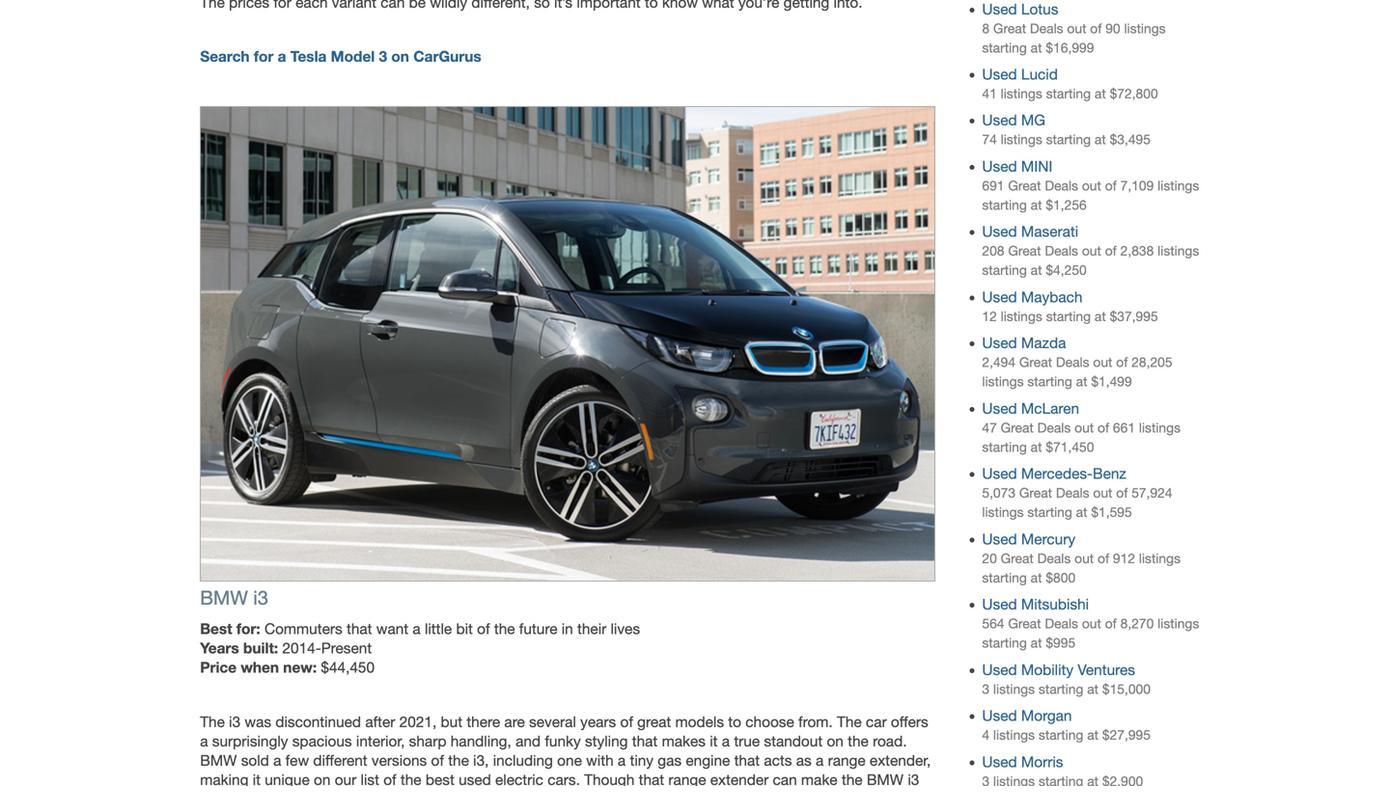 Task type: describe. For each thing, give the bounding box(es) containing it.
mitsubishi
[[1021, 596, 1089, 614]]

great for lotus
[[993, 21, 1026, 36]]

at inside used mobility ventures 3 listings starting at $15,000
[[1087, 682, 1099, 697]]

starting inside used morgan 4 listings starting at $27,995
[[1039, 728, 1083, 743]]

at inside 20 great deals out of 912 listings starting at
[[1031, 570, 1042, 586]]

of inside 5,073 great deals out of 57,924 listings starting at
[[1116, 486, 1128, 501]]

the left i3,
[[448, 752, 469, 770]]

7,109
[[1120, 178, 1154, 194]]

$72,800
[[1110, 86, 1158, 101]]

listings inside the 691 great deals out of 7,109 listings starting at
[[1158, 178, 1199, 194]]

used maybach link
[[982, 289, 1083, 306]]

one
[[557, 752, 582, 770]]

at inside the 47 great deals out of 661 listings starting at
[[1031, 440, 1042, 455]]

a right the as
[[816, 752, 824, 770]]

extender,
[[870, 752, 931, 770]]

the down car
[[848, 733, 869, 750]]

electric
[[495, 772, 543, 787]]

1 the from the left
[[200, 714, 225, 731]]

extender
[[710, 772, 769, 787]]

1 vertical spatial range
[[668, 772, 706, 787]]

of inside the 47 great deals out of 661 listings starting at
[[1098, 420, 1109, 436]]

great for mazda
[[1019, 355, 1052, 370]]

listings inside used lucid 41 listings starting at $72,800
[[1001, 86, 1042, 101]]

20 great deals out of 912 listings starting at
[[982, 551, 1181, 586]]

few
[[285, 752, 309, 770]]

at inside 5,073 great deals out of 57,924 listings starting at
[[1076, 505, 1087, 520]]

starting inside 20 great deals out of 912 listings starting at
[[982, 570, 1027, 586]]

mini
[[1021, 158, 1053, 175]]

2,494
[[982, 355, 1016, 370]]

as
[[796, 752, 812, 770]]

$71,450
[[1046, 440, 1094, 455]]

that down "true" in the right of the page
[[734, 752, 760, 770]]

search
[[200, 47, 250, 65]]

bit
[[456, 621, 473, 638]]

there
[[467, 714, 500, 731]]

used maserati
[[982, 223, 1078, 241]]

used for used lotus
[[982, 0, 1017, 18]]

used for used lucid 41 listings starting at $72,800
[[982, 66, 1017, 83]]

$995
[[1046, 636, 1076, 651]]

standout
[[764, 733, 823, 750]]

true
[[734, 733, 760, 750]]

out for mazda
[[1093, 355, 1112, 370]]

used mercury
[[982, 531, 1075, 548]]

2,838
[[1120, 243, 1154, 259]]

of inside 8 great deals out of 90 listings starting at
[[1090, 21, 1102, 36]]

listings inside the 47 great deals out of 661 listings starting at
[[1139, 420, 1181, 436]]

a right for
[[278, 47, 286, 65]]

bmw i3
[[200, 587, 268, 610]]

57,924
[[1132, 486, 1172, 501]]

used for used morgan 4 listings starting at $27,995
[[982, 708, 1017, 725]]

the inside "best for: commuters that want a little bit of the future in their lives years built: 2014-present price when new: $44,450"
[[494, 621, 515, 638]]

listings inside used mobility ventures 3 listings starting at $15,000
[[993, 682, 1035, 697]]

discontinued
[[275, 714, 361, 731]]

starting inside 564 great deals out of 8,270 listings starting at
[[982, 636, 1027, 651]]

used for used morris
[[982, 754, 1017, 771]]

used lucid 41 listings starting at $72,800
[[982, 66, 1158, 101]]

at inside the 691 great deals out of 7,109 listings starting at
[[1031, 197, 1042, 213]]

used maybach 12 listings starting at $37,995
[[982, 289, 1158, 324]]

in
[[562, 621, 573, 638]]

deals for mazda
[[1056, 355, 1089, 370]]

their
[[577, 621, 606, 638]]

564
[[982, 616, 1004, 632]]

used for used mobility ventures 3 listings starting at $15,000
[[982, 662, 1017, 679]]

surprisingly
[[212, 733, 288, 750]]

$37,995
[[1110, 309, 1158, 324]]

of left great
[[620, 714, 633, 731]]

of inside "best for: commuters that want a little bit of the future in their lives years built: 2014-present price when new: $44,450"
[[477, 621, 490, 638]]

of up best
[[431, 752, 444, 770]]

at inside 564 great deals out of 8,270 listings starting at
[[1031, 636, 1042, 651]]

great for mclaren
[[1001, 420, 1034, 436]]

at inside used lucid 41 listings starting at $72,800
[[1095, 86, 1106, 101]]

that down tiny
[[639, 772, 664, 787]]

sold
[[241, 752, 269, 770]]

used mobility ventures link
[[982, 662, 1135, 679]]

5,073
[[982, 486, 1016, 501]]

at inside used mg 74 listings starting at $3,495
[[1095, 132, 1106, 147]]

1 vertical spatial on
[[827, 733, 844, 750]]

used lotus
[[982, 0, 1058, 18]]

691
[[982, 178, 1004, 194]]

used for used mazda
[[982, 335, 1017, 352]]

great for mitsubishi
[[1008, 616, 1041, 632]]

to
[[728, 714, 741, 731]]

208
[[982, 243, 1004, 259]]

sharp
[[409, 733, 446, 750]]

$4,250
[[1046, 263, 1087, 278]]

564 great deals out of 8,270 listings starting at
[[982, 616, 1199, 651]]

used mclaren
[[982, 400, 1079, 417]]

out for lotus
[[1067, 21, 1086, 36]]

the down versions
[[400, 772, 421, 787]]

$15,000
[[1102, 682, 1151, 697]]

starting inside 8 great deals out of 90 listings starting at
[[982, 40, 1027, 55]]

starting inside the 691 great deals out of 7,109 listings starting at
[[982, 197, 1027, 213]]

unique
[[265, 772, 310, 787]]

deals for mercedes-
[[1056, 486, 1089, 501]]

listings inside used mg 74 listings starting at $3,495
[[1001, 132, 1042, 147]]

was
[[245, 714, 271, 731]]

morgan
[[1021, 708, 1072, 725]]

little
[[425, 621, 452, 638]]

4
[[982, 728, 990, 743]]

search for a tesla model 3 on cargurus link
[[200, 47, 481, 65]]

future
[[519, 621, 557, 638]]

handling,
[[451, 733, 511, 750]]

lotus
[[1021, 0, 1058, 18]]

but
[[441, 714, 462, 731]]

used for used maserati
[[982, 223, 1017, 241]]

starting inside used lucid 41 listings starting at $72,800
[[1046, 86, 1091, 101]]

at inside used morgan 4 listings starting at $27,995
[[1087, 728, 1099, 743]]

mclaren
[[1021, 400, 1079, 417]]

present
[[321, 640, 372, 658]]

different
[[313, 752, 367, 770]]

a up making
[[200, 733, 208, 750]]

used mercedes-benz link
[[982, 465, 1126, 483]]

28,205
[[1132, 355, 1172, 370]]

at inside 8 great deals out of 90 listings starting at
[[1031, 40, 1042, 55]]

model
[[331, 47, 375, 65]]

benz
[[1093, 465, 1126, 483]]

a left tiny
[[618, 752, 626, 770]]

$1,595
[[1091, 505, 1132, 520]]

maserati
[[1021, 223, 1078, 241]]

the right the make at bottom right
[[842, 772, 863, 787]]

out for mitsubishi
[[1082, 616, 1101, 632]]

mobility
[[1021, 662, 1074, 679]]

used
[[459, 772, 491, 787]]

a left few
[[273, 752, 281, 770]]

models
[[675, 714, 724, 731]]

used mini
[[982, 158, 1053, 175]]

search for a tesla model 3 on cargurus
[[200, 47, 481, 65]]

that up tiny
[[632, 733, 658, 750]]

0 vertical spatial it
[[710, 733, 718, 750]]

out for mercedes-
[[1093, 486, 1112, 501]]

after
[[365, 714, 395, 731]]

used for used mini
[[982, 158, 1017, 175]]

0 horizontal spatial it
[[253, 772, 261, 787]]



Task type: locate. For each thing, give the bounding box(es) containing it.
out up $71,450 on the right of page
[[1075, 420, 1094, 436]]

the left future
[[494, 621, 515, 638]]

on left our
[[314, 772, 331, 787]]

at left the $800
[[1031, 570, 1042, 586]]

out down mitsubishi
[[1082, 616, 1101, 632]]

lives
[[611, 621, 640, 638]]

at down ventures on the bottom
[[1087, 682, 1099, 697]]

0 horizontal spatial 3
[[379, 47, 387, 65]]

listings inside 564 great deals out of 8,270 listings starting at
[[1158, 616, 1199, 632]]

3 inside used mobility ventures 3 listings starting at $15,000
[[982, 682, 990, 697]]

used mazda link
[[982, 335, 1066, 352]]

1 horizontal spatial on
[[391, 47, 409, 65]]

are
[[504, 714, 525, 731]]

when
[[241, 659, 279, 677]]

at
[[1031, 40, 1042, 55], [1095, 86, 1106, 101], [1095, 132, 1106, 147], [1031, 197, 1042, 213], [1031, 263, 1042, 278], [1095, 309, 1106, 324], [1076, 374, 1087, 390], [1031, 440, 1042, 455], [1076, 505, 1087, 520], [1031, 570, 1042, 586], [1031, 636, 1042, 651], [1087, 682, 1099, 697], [1087, 728, 1099, 743]]

out inside the 47 great deals out of 661 listings starting at
[[1075, 420, 1094, 436]]

used for used maybach 12 listings starting at $37,995
[[982, 289, 1017, 306]]

$27,995
[[1102, 728, 1151, 743]]

i3 inside the i3 was discontinued after 2021, but there are several years of great models to choose from. the car offers a surprisingly spacious interior, sharp handling, and funky styling that makes it a true standout on the road. bmw sold a few different versions of the i3, including one with a tiny gas engine that acts as a range extender, making it unique on our list of the best used electric cars. though that range extender can make the bmw
[[229, 714, 240, 731]]

8 used from the top
[[982, 400, 1017, 417]]

3 used from the top
[[982, 112, 1017, 129]]

5 used from the top
[[982, 223, 1017, 241]]

starting down 47
[[982, 440, 1027, 455]]

best
[[200, 620, 232, 638]]

deals down mclaren
[[1037, 420, 1071, 436]]

deals up $1,256
[[1045, 178, 1078, 194]]

deals inside the 47 great deals out of 661 listings starting at
[[1037, 420, 1071, 436]]

listings inside 20 great deals out of 912 listings starting at
[[1139, 551, 1181, 567]]

that inside "best for: commuters that want a little bit of the future in their lives years built: 2014-present price when new: $44,450"
[[347, 621, 372, 638]]

it
[[710, 733, 718, 750], [253, 772, 261, 787]]

used inside used morgan 4 listings starting at $27,995
[[982, 708, 1017, 725]]

47
[[982, 420, 997, 436]]

2 the from the left
[[837, 714, 862, 731]]

used mobility ventures 3 listings starting at $15,000
[[982, 662, 1151, 697]]

out for maserati
[[1082, 243, 1101, 259]]

versions
[[372, 752, 427, 770]]

out up $1,256
[[1082, 178, 1101, 194]]

of left 7,109
[[1105, 178, 1117, 194]]

want
[[376, 621, 408, 638]]

making
[[200, 772, 248, 787]]

7 used from the top
[[982, 335, 1017, 352]]

at left $72,800 at the top right
[[1095, 86, 1106, 101]]

starting down used mobility ventures 'link'
[[1039, 682, 1083, 697]]

listings down used maybach link
[[1001, 309, 1042, 324]]

10 used from the top
[[982, 531, 1017, 548]]

funky
[[545, 733, 581, 750]]

used mazda
[[982, 335, 1066, 352]]

morris
[[1021, 754, 1063, 771]]

great for mercedes-
[[1019, 486, 1052, 501]]

1 vertical spatial i3
[[229, 714, 240, 731]]

list
[[361, 772, 379, 787]]

9 used from the top
[[982, 465, 1017, 483]]

deals for lotus
[[1030, 21, 1063, 36]]

out up the $800
[[1075, 551, 1094, 567]]

out inside 2,494 great deals out of 28,205 listings starting at
[[1093, 355, 1112, 370]]

at inside used maybach 12 listings starting at $37,995
[[1095, 309, 1106, 324]]

used for used mclaren
[[982, 400, 1017, 417]]

used up 47
[[982, 400, 1017, 417]]

1 bmw from the top
[[200, 587, 248, 610]]

deals for mercury
[[1037, 551, 1071, 567]]

bmw up making
[[200, 752, 237, 770]]

from.
[[798, 714, 833, 731]]

deals inside the 691 great deals out of 7,109 listings starting at
[[1045, 178, 1078, 194]]

i3 for bmw
[[253, 587, 268, 610]]

out inside 564 great deals out of 8,270 listings starting at
[[1082, 616, 1101, 632]]

used for used mg 74 listings starting at $3,495
[[982, 112, 1017, 129]]

deals inside 8 great deals out of 90 listings starting at
[[1030, 21, 1063, 36]]

best
[[426, 772, 454, 787]]

0 vertical spatial on
[[391, 47, 409, 65]]

great inside 2,494 great deals out of 28,205 listings starting at
[[1019, 355, 1052, 370]]

of left 8,270 at the bottom
[[1105, 616, 1117, 632]]

used inside used lucid 41 listings starting at $72,800
[[982, 66, 1017, 83]]

great
[[637, 714, 671, 731]]

great down used mclaren 'link'
[[1001, 420, 1034, 436]]

of right list
[[383, 772, 396, 787]]

1 vertical spatial 3
[[982, 682, 990, 697]]

20
[[982, 551, 997, 567]]

starting down morgan
[[1039, 728, 1083, 743]]

8,270
[[1120, 616, 1154, 632]]

of up $1,595
[[1116, 486, 1128, 501]]

range up the make at bottom right
[[828, 752, 866, 770]]

great down used mercury link at the bottom right
[[1001, 551, 1034, 567]]

used mercury link
[[982, 531, 1075, 548]]

car
[[866, 714, 887, 731]]

1 horizontal spatial i3
[[253, 587, 268, 610]]

$800
[[1046, 570, 1076, 586]]

starting down "208" at the right
[[982, 263, 1027, 278]]

commuters
[[264, 621, 342, 638]]

starting inside the 47 great deals out of 661 listings starting at
[[982, 440, 1027, 455]]

used mercedes-benz
[[982, 465, 1126, 483]]

deals up $995
[[1045, 616, 1078, 632]]

listings inside used morgan 4 listings starting at $27,995
[[993, 728, 1035, 743]]

of inside 208 great deals out of 2,838 listings starting at
[[1105, 243, 1117, 259]]

deals inside 20 great deals out of 912 listings starting at
[[1037, 551, 1071, 567]]

out down benz
[[1093, 486, 1112, 501]]

a inside "best for: commuters that want a little bit of the future in their lives years built: 2014-present price when new: $44,450"
[[413, 621, 421, 638]]

2 horizontal spatial on
[[827, 733, 844, 750]]

used inside used mg 74 listings starting at $3,495
[[982, 112, 1017, 129]]

used inside used maybach 12 listings starting at $37,995
[[982, 289, 1017, 306]]

deals for mini
[[1045, 178, 1078, 194]]

bmw up best
[[200, 587, 248, 610]]

starting down maybach
[[1046, 309, 1091, 324]]

of inside 20 great deals out of 912 listings starting at
[[1098, 551, 1109, 567]]

$1,499
[[1091, 374, 1132, 390]]

1 vertical spatial bmw
[[200, 752, 237, 770]]

2 bmw from the top
[[200, 752, 237, 770]]

deals inside 564 great deals out of 8,270 listings starting at
[[1045, 616, 1078, 632]]

road.
[[873, 733, 907, 750]]

out for mclaren
[[1075, 420, 1094, 436]]

used mg link
[[982, 112, 1045, 129]]

used up 12
[[982, 289, 1017, 306]]

at inside 208 great deals out of 2,838 listings starting at
[[1031, 263, 1042, 278]]

691 great deals out of 7,109 listings starting at
[[982, 178, 1199, 213]]

it down sold
[[253, 772, 261, 787]]

used morgan link
[[982, 708, 1072, 725]]

a
[[278, 47, 286, 65], [413, 621, 421, 638], [200, 733, 208, 750], [722, 733, 730, 750], [273, 752, 281, 770], [618, 752, 626, 770], [816, 752, 824, 770]]

listings right 661
[[1139, 420, 1181, 436]]

listings right 8,270 at the bottom
[[1158, 616, 1199, 632]]

14 used from the top
[[982, 754, 1017, 771]]

used morris
[[982, 754, 1063, 771]]

choose
[[745, 714, 794, 731]]

at up the used maserati link in the top right of the page
[[1031, 197, 1042, 213]]

bmw inside the i3 was discontinued after 2021, but there are several years of great models to choose from. the car offers a surprisingly spacious interior, sharp handling, and funky styling that makes it a true standout on the road. bmw sold a few different versions of the i3, including one with a tiny gas engine that acts as a range extender, making it unique on our list of the best used electric cars. though that range extender can make the bmw
[[200, 752, 237, 770]]

listings down used mg link
[[1001, 132, 1042, 147]]

starting inside 5,073 great deals out of 57,924 listings starting at
[[1027, 505, 1072, 520]]

starting down 8
[[982, 40, 1027, 55]]

deals up $4,250 at the right top of the page
[[1045, 243, 1078, 259]]

starting inside used maybach 12 listings starting at $37,995
[[1046, 309, 1091, 324]]

12
[[982, 309, 997, 324]]

used for used mercedes-benz
[[982, 465, 1017, 483]]

0 horizontal spatial i3
[[229, 714, 240, 731]]

great inside 8 great deals out of 90 listings starting at
[[993, 21, 1026, 36]]

deals for maserati
[[1045, 243, 1078, 259]]

of inside 564 great deals out of 8,270 listings starting at
[[1105, 616, 1117, 632]]

used up 20
[[982, 531, 1017, 548]]

great for mini
[[1008, 178, 1041, 194]]

0 vertical spatial 3
[[379, 47, 387, 65]]

1 vertical spatial it
[[253, 772, 261, 787]]

1 horizontal spatial the
[[837, 714, 862, 731]]

listings right 90
[[1124, 21, 1166, 36]]

tiny
[[630, 752, 654, 770]]

at left $3,495
[[1095, 132, 1106, 147]]

listings inside 208 great deals out of 2,838 listings starting at
[[1158, 243, 1199, 259]]

ventures
[[1078, 662, 1135, 679]]

i3,
[[473, 752, 489, 770]]

starting up mclaren
[[1027, 374, 1072, 390]]

at up used maybach link
[[1031, 263, 1042, 278]]

deals for mclaren
[[1037, 420, 1071, 436]]

maybach
[[1021, 289, 1083, 306]]

listings down used lucid link
[[1001, 86, 1042, 101]]

that
[[347, 621, 372, 638], [632, 733, 658, 750], [734, 752, 760, 770], [639, 772, 664, 787]]

great
[[993, 21, 1026, 36], [1008, 178, 1041, 194], [1008, 243, 1041, 259], [1019, 355, 1052, 370], [1001, 420, 1034, 436], [1019, 486, 1052, 501], [1001, 551, 1034, 567], [1008, 616, 1041, 632]]

used mitsubishi link
[[982, 596, 1089, 614]]

1 horizontal spatial it
[[710, 733, 718, 750]]

of left 661
[[1098, 420, 1109, 436]]

new:
[[283, 659, 317, 677]]

out inside 8 great deals out of 90 listings starting at
[[1067, 21, 1086, 36]]

listings inside 8 great deals out of 90 listings starting at
[[1124, 21, 1166, 36]]

8
[[982, 21, 990, 36]]

used mclaren link
[[982, 400, 1079, 417]]

it up engine
[[710, 733, 718, 750]]

12 used from the top
[[982, 662, 1017, 679]]

0 vertical spatial range
[[828, 752, 866, 770]]

of right bit
[[477, 621, 490, 638]]

at up used mercedes-benz link
[[1031, 440, 1042, 455]]

6 used from the top
[[982, 289, 1017, 306]]

1 horizontal spatial 3
[[982, 682, 990, 697]]

74
[[982, 132, 997, 147]]

4 used from the top
[[982, 158, 1017, 175]]

listings right 912
[[1139, 551, 1181, 567]]

deals inside 2,494 great deals out of 28,205 listings starting at
[[1056, 355, 1089, 370]]

starting down 564
[[982, 636, 1027, 651]]

that up the present at the bottom left of page
[[347, 621, 372, 638]]

great down the used mitsubishi
[[1008, 616, 1041, 632]]

mercedes-
[[1021, 465, 1093, 483]]

great inside 208 great deals out of 2,838 listings starting at
[[1008, 243, 1041, 259]]

out inside 20 great deals out of 912 listings starting at
[[1075, 551, 1094, 567]]

used inside used mobility ventures 3 listings starting at $15,000
[[982, 662, 1017, 679]]

of left 2,838
[[1105, 243, 1117, 259]]

2014-
[[282, 640, 321, 658]]

3 up 4
[[982, 682, 990, 697]]

acts
[[764, 752, 792, 770]]

used up the 74
[[982, 112, 1017, 129]]

0 horizontal spatial range
[[668, 772, 706, 787]]

styling
[[585, 733, 628, 750]]

13 used from the top
[[982, 708, 1017, 725]]

listings
[[1124, 21, 1166, 36], [1001, 86, 1042, 101], [1001, 132, 1042, 147], [1158, 178, 1199, 194], [1158, 243, 1199, 259], [1001, 309, 1042, 324], [982, 374, 1024, 390], [1139, 420, 1181, 436], [982, 505, 1024, 520], [1139, 551, 1181, 567], [1158, 616, 1199, 632], [993, 682, 1035, 697], [993, 728, 1035, 743]]

i3 up for:
[[253, 587, 268, 610]]

$44,450
[[321, 660, 375, 677]]

listings inside 5,073 great deals out of 57,924 listings starting at
[[982, 505, 1024, 520]]

listings inside used maybach 12 listings starting at $37,995
[[1001, 309, 1042, 324]]

0 vertical spatial i3
[[253, 587, 268, 610]]

out up $16,999
[[1067, 21, 1086, 36]]

a left "true" in the right of the page
[[722, 733, 730, 750]]

our
[[335, 772, 356, 787]]

great down used lotus
[[993, 21, 1026, 36]]

0 horizontal spatial on
[[314, 772, 331, 787]]

mg
[[1021, 112, 1045, 129]]

makes
[[662, 733, 706, 750]]

0 horizontal spatial the
[[200, 714, 225, 731]]

used up 564
[[982, 596, 1017, 614]]

used mitsubishi
[[982, 596, 1089, 614]]

out inside 208 great deals out of 2,838 listings starting at
[[1082, 243, 1101, 259]]

starting inside 2,494 great deals out of 28,205 listings starting at
[[1027, 374, 1072, 390]]

deals for mitsubishi
[[1045, 616, 1078, 632]]

used up 4
[[982, 708, 1017, 725]]

used for used mitsubishi
[[982, 596, 1017, 614]]

starting
[[982, 40, 1027, 55], [1046, 86, 1091, 101], [1046, 132, 1091, 147], [982, 197, 1027, 213], [982, 263, 1027, 278], [1046, 309, 1091, 324], [1027, 374, 1072, 390], [982, 440, 1027, 455], [1027, 505, 1072, 520], [982, 570, 1027, 586], [982, 636, 1027, 651], [1039, 682, 1083, 697], [1039, 728, 1083, 743]]

great down used mini
[[1008, 178, 1041, 194]]

starting down 691
[[982, 197, 1027, 213]]

built:
[[243, 640, 278, 658]]

used up 691
[[982, 158, 1017, 175]]

the
[[200, 714, 225, 731], [837, 714, 862, 731]]

range down gas
[[668, 772, 706, 787]]

0 vertical spatial bmw
[[200, 587, 248, 610]]

though
[[584, 772, 635, 787]]

deals inside 208 great deals out of 2,838 listings starting at
[[1045, 243, 1078, 259]]

of left 912
[[1098, 551, 1109, 567]]

at inside 2,494 great deals out of 28,205 listings starting at
[[1076, 374, 1087, 390]]

at up lucid
[[1031, 40, 1042, 55]]

deals down the mazda
[[1056, 355, 1089, 370]]

used down 4
[[982, 754, 1017, 771]]

cargurus
[[413, 47, 481, 65]]

with
[[586, 752, 614, 770]]

listings up the used morgan 'link' on the right bottom of the page
[[993, 682, 1035, 697]]

used up 8
[[982, 0, 1017, 18]]

great for mercury
[[1001, 551, 1034, 567]]

used maserati link
[[982, 223, 1078, 241]]

i3 for the
[[229, 714, 240, 731]]

11 used from the top
[[982, 596, 1017, 614]]

used up 2,494
[[982, 335, 1017, 352]]

out for mini
[[1082, 178, 1101, 194]]

used for used mercury
[[982, 531, 1017, 548]]

starting inside used mobility ventures 3 listings starting at $15,000
[[1039, 682, 1083, 697]]

great inside 20 great deals out of 912 listings starting at
[[1001, 551, 1034, 567]]

a left little
[[413, 621, 421, 638]]

at left $37,995 in the right top of the page
[[1095, 309, 1106, 324]]

out inside 5,073 great deals out of 57,924 listings starting at
[[1093, 486, 1112, 501]]

of up $1,499
[[1116, 355, 1128, 370]]

out inside the 691 great deals out of 7,109 listings starting at
[[1082, 178, 1101, 194]]

used lotus link
[[982, 0, 1058, 18]]

of
[[1090, 21, 1102, 36], [1105, 178, 1117, 194], [1105, 243, 1117, 259], [1116, 355, 1128, 370], [1098, 420, 1109, 436], [1116, 486, 1128, 501], [1098, 551, 1109, 567], [1105, 616, 1117, 632], [477, 621, 490, 638], [620, 714, 633, 731], [431, 752, 444, 770], [383, 772, 396, 787]]

great inside 5,073 great deals out of 57,924 listings starting at
[[1019, 486, 1052, 501]]

great inside 564 great deals out of 8,270 listings starting at
[[1008, 616, 1041, 632]]

of inside 2,494 great deals out of 28,205 listings starting at
[[1116, 355, 1128, 370]]

great inside the 691 great deals out of 7,109 listings starting at
[[1008, 178, 1041, 194]]

deals inside 5,073 great deals out of 57,924 listings starting at
[[1056, 486, 1089, 501]]

1 horizontal spatial range
[[828, 752, 866, 770]]

2021,
[[399, 714, 437, 731]]

gas
[[658, 752, 682, 770]]

deals down mercedes-
[[1056, 486, 1089, 501]]

2 vertical spatial on
[[314, 772, 331, 787]]

interior,
[[356, 733, 405, 750]]

the i3 was discontinued after 2021, but there are several years of great models to choose from. the car offers a surprisingly spacious interior, sharp handling, and funky styling that makes it a true standout on the road. bmw sold a few different versions of the i3, including one with a tiny gas engine that acts as a range extender, making it unique on our list of the best used electric cars. though that range extender can make the bmw
[[200, 714, 931, 787]]

of left 90
[[1090, 21, 1102, 36]]

starting up mini
[[1046, 132, 1091, 147]]

used up "208" at the right
[[982, 223, 1017, 241]]

1 used from the top
[[982, 0, 1017, 18]]

2015 bmw i3 preview summaryimage image
[[200, 106, 935, 582]]

tesla
[[290, 47, 327, 65]]

out up $1,499
[[1093, 355, 1112, 370]]

2 used from the top
[[982, 66, 1017, 83]]

of inside the 691 great deals out of 7,109 listings starting at
[[1105, 178, 1117, 194]]

great inside the 47 great deals out of 661 listings starting at
[[1001, 420, 1034, 436]]

listings down 5,073
[[982, 505, 1024, 520]]

starting down lucid
[[1046, 86, 1091, 101]]

$16,999
[[1046, 40, 1094, 55]]

used down 564
[[982, 662, 1017, 679]]

great for maserati
[[1008, 243, 1041, 259]]

used up 5,073
[[982, 465, 1017, 483]]

starting inside 208 great deals out of 2,838 listings starting at
[[982, 263, 1027, 278]]

the up surprisingly
[[200, 714, 225, 731]]

starting inside used mg 74 listings starting at $3,495
[[1046, 132, 1091, 147]]

deals down mercury
[[1037, 551, 1071, 567]]

for:
[[236, 620, 260, 638]]

the left car
[[837, 714, 862, 731]]

listings inside 2,494 great deals out of 28,205 listings starting at
[[982, 374, 1024, 390]]

on left cargurus
[[391, 47, 409, 65]]

used
[[982, 0, 1017, 18], [982, 66, 1017, 83], [982, 112, 1017, 129], [982, 158, 1017, 175], [982, 223, 1017, 241], [982, 289, 1017, 306], [982, 335, 1017, 352], [982, 400, 1017, 417], [982, 465, 1017, 483], [982, 531, 1017, 548], [982, 596, 1017, 614], [982, 662, 1017, 679], [982, 708, 1017, 725], [982, 754, 1017, 771]]

out up $4,250 at the right top of the page
[[1082, 243, 1101, 259]]

out for mercury
[[1075, 551, 1094, 567]]



Task type: vqa. For each thing, say whether or not it's contained in the screenshot.
"standout"
yes



